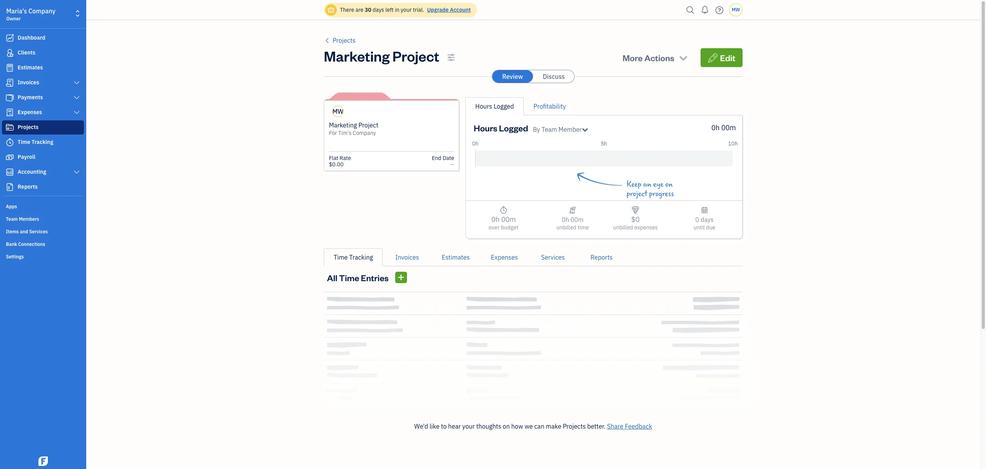 Task type: locate. For each thing, give the bounding box(es) containing it.
chevron large down image down payroll link
[[73, 169, 80, 175]]

time inside main element
[[18, 138, 30, 146]]

1 horizontal spatial expenses
[[491, 253, 518, 261]]

1 vertical spatial projects
[[18, 124, 39, 131]]

logged left by
[[499, 122, 528, 133]]

1 vertical spatial marketing
[[329, 121, 357, 129]]

0 horizontal spatial reports
[[18, 183, 38, 190]]

expenses inside main element
[[18, 109, 42, 116]]

upgrade
[[427, 6, 449, 13]]

invoices inside main element
[[18, 79, 39, 86]]

chevron large down image inside invoices link
[[73, 80, 80, 86]]

0 vertical spatial days
[[373, 6, 384, 13]]

time right timer icon
[[18, 138, 30, 146]]

00m for 0h 00m over budget
[[501, 215, 516, 224]]

projects
[[333, 36, 356, 44], [18, 124, 39, 131], [563, 422, 586, 430]]

team down apps
[[6, 216, 18, 222]]

0 vertical spatial chevron large down image
[[73, 95, 80, 101]]

1 vertical spatial invoices
[[395, 253, 419, 261]]

0 horizontal spatial estimates
[[18, 64, 43, 71]]

0 vertical spatial company
[[28, 7, 55, 15]]

estimates link
[[2, 61, 84, 75], [432, 248, 480, 266]]

projects right project icon
[[18, 124, 39, 131]]

0 vertical spatial reports link
[[2, 180, 84, 194]]

1 horizontal spatial reports
[[591, 253, 613, 261]]

money image
[[5, 153, 15, 161]]

0 vertical spatial your
[[401, 6, 412, 13]]

tracking up all time entries
[[349, 253, 373, 261]]

projects right make
[[563, 422, 586, 430]]

expenses down budget
[[491, 253, 518, 261]]

search image
[[685, 4, 697, 16]]

unbilled inside the 0h 00m unbilled time
[[557, 224, 577, 231]]

0 vertical spatial chevron large down image
[[73, 80, 80, 86]]

0 horizontal spatial time tracking link
[[2, 135, 84, 149]]

1 vertical spatial estimates
[[442, 253, 470, 261]]

0 horizontal spatial company
[[28, 7, 55, 15]]

2 chevron large down image from the top
[[73, 169, 80, 175]]

mw up for
[[333, 107, 344, 115]]

dashboard image
[[5, 34, 15, 42]]

chevron large down image inside payments link
[[73, 95, 80, 101]]

0 vertical spatial tracking
[[32, 138, 53, 146]]

on right eye
[[666, 180, 673, 189]]

tracking
[[32, 138, 53, 146], [349, 253, 373, 261]]

invoices link up time entry menu icon
[[383, 248, 432, 266]]

team right by
[[542, 126, 557, 133]]

1 horizontal spatial company
[[353, 129, 376, 137]]

chevron large down image for invoices
[[73, 80, 80, 86]]

on
[[666, 180, 673, 189], [503, 422, 510, 430]]

1 vertical spatial chevron large down image
[[73, 169, 80, 175]]

1 vertical spatial tracking
[[349, 253, 373, 261]]

1 vertical spatial project
[[359, 121, 379, 129]]

0 horizontal spatial unbilled
[[557, 224, 577, 231]]

1 horizontal spatial your
[[463, 422, 475, 430]]

1 vertical spatial hours logged
[[474, 122, 528, 133]]

apps
[[6, 204, 17, 209]]

invoices up time entry menu icon
[[395, 253, 419, 261]]

chevron large down image for payments
[[73, 95, 80, 101]]

time entry menu image
[[398, 273, 405, 282]]

chevron large down image
[[73, 95, 80, 101], [73, 109, 80, 116]]

mw right go to help icon
[[732, 7, 740, 13]]

expenses image
[[632, 206, 640, 215]]

company inside maria's company owner
[[28, 7, 55, 15]]

1 vertical spatial time tracking link
[[324, 248, 383, 266]]

0 horizontal spatial estimates link
[[2, 61, 84, 75]]

invoices link up payments link
[[2, 76, 84, 90]]

hours
[[476, 102, 492, 110], [474, 122, 498, 133]]

upgrade account link
[[426, 6, 471, 13]]

0 horizontal spatial tracking
[[32, 138, 53, 146]]

00m inside the 0h 00m unbilled time
[[571, 216, 584, 224]]

1 vertical spatial days
[[701, 216, 714, 224]]

0 vertical spatial expenses
[[18, 109, 42, 116]]

team members link
[[2, 213, 84, 225]]

1 vertical spatial on
[[503, 422, 510, 430]]

company
[[28, 7, 55, 15], [353, 129, 376, 137]]

1 horizontal spatial unbilled
[[613, 224, 633, 231]]

hours logged down hours logged "button"
[[474, 122, 528, 133]]

unbilled down expenses icon
[[613, 224, 633, 231]]

0 vertical spatial on
[[666, 180, 673, 189]]

company right the maria's
[[28, 7, 55, 15]]

tracking down projects link
[[32, 138, 53, 146]]

more actions button
[[616, 48, 696, 67]]

client image
[[5, 49, 15, 57]]

expenses link down budget
[[480, 248, 529, 266]]

can
[[535, 422, 545, 430]]

settings
[[6, 254, 24, 260]]

expenses link up projects link
[[2, 106, 84, 120]]

company right the tim's
[[353, 129, 376, 137]]

main element
[[0, 0, 106, 469]]

time tracking inside main element
[[18, 138, 53, 146]]

items and services
[[6, 229, 48, 235]]

1 horizontal spatial services
[[541, 253, 565, 261]]

0 horizontal spatial expenses
[[18, 109, 42, 116]]

00m up time at the right of the page
[[571, 216, 584, 224]]

invoices up the payments
[[18, 79, 39, 86]]

0 vertical spatial reports
[[18, 183, 38, 190]]

0 vertical spatial logged
[[494, 102, 514, 110]]

0 vertical spatial hours logged
[[476, 102, 514, 110]]

time tracking up all time entries
[[334, 253, 373, 261]]

1 horizontal spatial on
[[666, 180, 673, 189]]

account
[[450, 6, 471, 13]]

clients link
[[2, 46, 84, 60]]

by
[[533, 126, 540, 133]]

1 chevron large down image from the top
[[73, 95, 80, 101]]

0 horizontal spatial services
[[29, 229, 48, 235]]

0 vertical spatial project
[[393, 47, 440, 65]]

your right hear
[[463, 422, 475, 430]]

feedback
[[625, 422, 653, 430]]

0 horizontal spatial invoices link
[[2, 76, 84, 90]]

mw
[[732, 7, 740, 13], [333, 107, 344, 115]]

chevronleft image
[[324, 36, 331, 45]]

1 vertical spatial time tracking
[[334, 253, 373, 261]]

on inside keep an eye on project progress
[[666, 180, 673, 189]]

due
[[706, 224, 716, 231]]

chart image
[[5, 168, 15, 176]]

0 horizontal spatial team
[[6, 216, 18, 222]]

—
[[450, 161, 454, 168]]

1 horizontal spatial tracking
[[349, 253, 373, 261]]

time up all
[[334, 253, 348, 261]]

0 horizontal spatial days
[[373, 6, 384, 13]]

team members
[[6, 216, 39, 222]]

chevron large down image inside "accounting" link
[[73, 169, 80, 175]]

1 vertical spatial reports
[[591, 253, 613, 261]]

marketing down projects button
[[324, 47, 390, 65]]

0h inside 0h 00m over budget
[[492, 215, 500, 224]]

time
[[578, 224, 589, 231]]

unbilled
[[557, 224, 577, 231], [613, 224, 633, 231]]

keep
[[627, 180, 642, 189]]

1 horizontal spatial invoices link
[[383, 248, 432, 266]]

1 vertical spatial estimates link
[[432, 248, 480, 266]]

hours logged button
[[476, 102, 514, 111]]

expenses
[[635, 224, 658, 231]]

1 horizontal spatial time tracking link
[[324, 248, 383, 266]]

0 horizontal spatial invoices
[[18, 79, 39, 86]]

1 horizontal spatial project
[[393, 47, 440, 65]]

1 horizontal spatial expenses link
[[480, 248, 529, 266]]

notifications image
[[699, 2, 712, 18]]

0 vertical spatial mw
[[732, 7, 740, 13]]

more actions
[[623, 52, 675, 63]]

reports link down "accounting" link
[[2, 180, 84, 194]]

payroll
[[18, 153, 35, 160]]

0 horizontal spatial time tracking
[[18, 138, 53, 146]]

trial.
[[413, 6, 424, 13]]

time tracking link
[[2, 135, 84, 149], [324, 248, 383, 266]]

1 horizontal spatial estimates
[[442, 253, 470, 261]]

over
[[489, 224, 500, 231]]

1 vertical spatial hours
[[474, 122, 498, 133]]

services up bank connections link
[[29, 229, 48, 235]]

1 chevron large down image from the top
[[73, 80, 80, 86]]

0 vertical spatial team
[[542, 126, 557, 133]]

1 horizontal spatial 00m
[[571, 216, 584, 224]]

projects right the 'chevronleft' icon
[[333, 36, 356, 44]]

days up due
[[701, 216, 714, 224]]

payment image
[[5, 94, 15, 102]]

payments
[[18, 94, 43, 101]]

1 vertical spatial services
[[541, 253, 565, 261]]

0 horizontal spatial project
[[359, 121, 379, 129]]

0 vertical spatial expenses link
[[2, 106, 84, 120]]

1 vertical spatial team
[[6, 216, 18, 222]]

expenses down the payments
[[18, 109, 42, 116]]

1 horizontal spatial invoices
[[395, 253, 419, 261]]

reports inside main element
[[18, 183, 38, 190]]

1 horizontal spatial team
[[542, 126, 557, 133]]

hours logged down review link at the top of page
[[476, 102, 514, 110]]

0 vertical spatial invoices
[[18, 79, 39, 86]]

0h inside the 0h 00m unbilled time
[[562, 216, 569, 224]]

time tracking link up all time entries
[[324, 248, 383, 266]]

2 vertical spatial time
[[339, 272, 359, 283]]

your right in on the left of the page
[[401, 6, 412, 13]]

projects button
[[324, 36, 356, 45]]

1 vertical spatial expenses
[[491, 253, 518, 261]]

days right 30 at the left of page
[[373, 6, 384, 13]]

thoughts
[[477, 422, 502, 430]]

freshbooks image
[[37, 457, 49, 466]]

expenses
[[18, 109, 42, 116], [491, 253, 518, 261]]

time tracking down projects link
[[18, 138, 53, 146]]

marketing up the tim's
[[329, 121, 357, 129]]

maria's
[[6, 7, 27, 15]]

logged down review link at the top of page
[[494, 102, 514, 110]]

share feedback button
[[607, 422, 653, 431]]

1 horizontal spatial projects
[[333, 36, 356, 44]]

logged
[[494, 102, 514, 110], [499, 122, 528, 133]]

timetracking image
[[500, 206, 508, 215]]

company inside marketing project for tim's company
[[353, 129, 376, 137]]

report image
[[5, 183, 15, 191]]

chevron large down image up payments link
[[73, 80, 80, 86]]

team
[[542, 126, 557, 133], [6, 216, 18, 222]]

0 vertical spatial estimates link
[[2, 61, 84, 75]]

0 vertical spatial projects
[[333, 36, 356, 44]]

2 horizontal spatial 00m
[[722, 123, 736, 132]]

1 vertical spatial reports link
[[578, 248, 626, 266]]

time tracking
[[18, 138, 53, 146], [334, 253, 373, 261]]

we
[[525, 422, 533, 430]]

all
[[327, 272, 338, 283]]

payroll link
[[2, 150, 84, 164]]

project inside marketing project for tim's company
[[359, 121, 379, 129]]

2 horizontal spatial projects
[[563, 422, 586, 430]]

go to help image
[[714, 4, 726, 16]]

2 unbilled from the left
[[613, 224, 633, 231]]

services down the 0h 00m unbilled time
[[541, 253, 565, 261]]

00m inside 0h 00m over budget
[[501, 215, 516, 224]]

reports link down time at the right of the page
[[578, 248, 626, 266]]

0 vertical spatial services
[[29, 229, 48, 235]]

team inside hours logged group by field
[[542, 126, 557, 133]]

maria's company owner
[[6, 7, 55, 22]]

reports link
[[2, 180, 84, 194], [578, 248, 626, 266]]

1 unbilled from the left
[[557, 224, 577, 231]]

chevron large down image
[[73, 80, 80, 86], [73, 169, 80, 175]]

chevrondown image
[[678, 52, 689, 63]]

days inside 0 days until due
[[701, 216, 714, 224]]

services inside 'items and services' link
[[29, 229, 48, 235]]

1 horizontal spatial estimates link
[[432, 248, 480, 266]]

1 horizontal spatial mw
[[732, 7, 740, 13]]

0h
[[712, 123, 720, 132], [472, 140, 479, 147], [492, 215, 500, 224], [562, 216, 569, 224]]

time tracking link down projects link
[[2, 135, 84, 149]]

00m for 0h 00m
[[722, 123, 736, 132]]

services link
[[529, 248, 578, 266]]

0 horizontal spatial 00m
[[501, 215, 516, 224]]

0 horizontal spatial mw
[[333, 107, 344, 115]]

time right all
[[339, 272, 359, 283]]

0 days until due
[[694, 216, 716, 231]]

2 chevron large down image from the top
[[73, 109, 80, 116]]

settings link
[[2, 251, 84, 262]]

0 horizontal spatial projects
[[18, 124, 39, 131]]

0 vertical spatial time
[[18, 138, 30, 146]]

on left the how
[[503, 422, 510, 430]]

member
[[559, 126, 582, 133]]

1 vertical spatial chevron large down image
[[73, 109, 80, 116]]

1 vertical spatial time
[[334, 253, 348, 261]]

unbilled left time at the right of the page
[[557, 224, 577, 231]]

time
[[18, 138, 30, 146], [334, 253, 348, 261], [339, 272, 359, 283]]

marketing inside marketing project for tim's company
[[329, 121, 357, 129]]

1 horizontal spatial time tracking
[[334, 253, 373, 261]]

0 vertical spatial hours
[[476, 102, 492, 110]]

0 vertical spatial marketing
[[324, 47, 390, 65]]

1 vertical spatial expenses link
[[480, 248, 529, 266]]

budget
[[501, 224, 519, 231]]

0 vertical spatial time tracking
[[18, 138, 53, 146]]

00m right over
[[501, 215, 516, 224]]

1 horizontal spatial days
[[701, 216, 714, 224]]

connections
[[18, 241, 45, 247]]

0 vertical spatial estimates
[[18, 64, 43, 71]]

payments link
[[2, 91, 84, 105]]

00m up 10h
[[722, 123, 736, 132]]

days
[[373, 6, 384, 13], [701, 216, 714, 224]]



Task type: describe. For each thing, give the bounding box(es) containing it.
team inside main element
[[6, 216, 18, 222]]

settings for this project image
[[447, 53, 455, 62]]

$0 unbilled expenses
[[613, 215, 658, 231]]

bank
[[6, 241, 17, 247]]

0h for 0h 00m unbilled time
[[562, 216, 569, 224]]

5h
[[601, 140, 607, 147]]

expense image
[[5, 109, 15, 117]]

accounting link
[[2, 165, 84, 179]]

members
[[19, 216, 39, 222]]

keep an eye on project progress
[[627, 180, 674, 198]]

more
[[623, 52, 643, 63]]

10h
[[728, 140, 738, 147]]

in
[[395, 6, 400, 13]]

there are 30 days left in your trial. upgrade account
[[340, 6, 471, 13]]

mw inside dropdown button
[[732, 7, 740, 13]]

1 vertical spatial mw
[[333, 107, 344, 115]]

chevron large down image for expenses
[[73, 109, 80, 116]]

discuss
[[543, 73, 565, 80]]

make
[[546, 422, 562, 430]]

share
[[607, 422, 624, 430]]

unbilled inside $0 unbilled expenses
[[613, 224, 633, 231]]

0h 00m unbilled time
[[557, 216, 589, 231]]

marketing project for tim's company
[[329, 121, 379, 137]]

marketing project
[[324, 47, 440, 65]]

0 horizontal spatial expenses link
[[2, 106, 84, 120]]

hours inside "button"
[[476, 102, 492, 110]]

edit link
[[701, 48, 743, 67]]

1 vertical spatial invoices link
[[383, 248, 432, 266]]

hear
[[448, 422, 461, 430]]

tracking inside main element
[[32, 138, 53, 146]]

2 vertical spatial projects
[[563, 422, 586, 430]]

we'd like to hear your thoughts on how we can make projects better. share feedback
[[414, 422, 653, 430]]

0h for 0h 00m
[[712, 123, 720, 132]]

tim's
[[338, 129, 352, 137]]

review link
[[493, 70, 533, 83]]

like
[[430, 422, 440, 430]]

estimates inside main element
[[18, 64, 43, 71]]

how
[[512, 422, 523, 430]]

0 horizontal spatial reports link
[[2, 180, 84, 194]]

discuss link
[[534, 70, 574, 83]]

project image
[[5, 124, 15, 131]]

date
[[443, 155, 454, 162]]

1 vertical spatial your
[[463, 422, 475, 430]]

progress
[[649, 189, 674, 198]]

0 vertical spatial time tracking link
[[2, 135, 84, 149]]

00m for 0h 00m unbilled time
[[571, 216, 584, 224]]

timer image
[[5, 138, 15, 146]]

eye
[[654, 180, 664, 189]]

0h 00m over budget
[[489, 215, 519, 231]]

invoices image
[[569, 206, 577, 215]]

we'd
[[414, 422, 428, 430]]

chevron large down image for accounting
[[73, 169, 80, 175]]

there
[[340, 6, 354, 13]]

projects inside main element
[[18, 124, 39, 131]]

estimates link for clients link on the top left
[[2, 61, 84, 75]]

end date —
[[432, 155, 454, 168]]

and
[[20, 229, 28, 235]]

0 horizontal spatial on
[[503, 422, 510, 430]]

services inside services link
[[541, 253, 565, 261]]

dashboard
[[18, 34, 45, 41]]

1 vertical spatial logged
[[499, 122, 528, 133]]

actions
[[645, 52, 675, 63]]

flat
[[329, 155, 339, 162]]

$0.00
[[329, 161, 344, 168]]

all time entries
[[327, 272, 389, 283]]

flat rate $0.00
[[329, 155, 351, 168]]

30
[[365, 6, 372, 13]]

estimates link for invoices link to the bottom
[[432, 248, 480, 266]]

apps link
[[2, 200, 84, 212]]

0 vertical spatial invoices link
[[2, 76, 84, 90]]

Hours Logged Group By field
[[533, 125, 588, 134]]

$0
[[632, 215, 640, 224]]

items
[[6, 229, 19, 235]]

dashboard link
[[2, 31, 84, 45]]

0
[[696, 216, 699, 224]]

profitability
[[534, 102, 566, 110]]

calendar image
[[701, 206, 709, 215]]

0 horizontal spatial your
[[401, 6, 412, 13]]

0h for 0h
[[472, 140, 479, 147]]

to
[[441, 422, 447, 430]]

marketing for marketing project for tim's company
[[329, 121, 357, 129]]

projects inside button
[[333, 36, 356, 44]]

projects link
[[2, 120, 84, 135]]

for
[[329, 129, 337, 137]]

are
[[356, 6, 364, 13]]

bank connections
[[6, 241, 45, 247]]

left
[[386, 6, 394, 13]]

pencil image
[[708, 52, 719, 63]]

estimate image
[[5, 64, 15, 72]]

crown image
[[327, 6, 335, 14]]

marketing for marketing project
[[324, 47, 390, 65]]

invoice image
[[5, 79, 15, 87]]

by team member
[[533, 126, 582, 133]]

project for marketing project for tim's company
[[359, 121, 379, 129]]

mw button
[[730, 3, 743, 16]]

logged inside "button"
[[494, 102, 514, 110]]

0h 00m
[[712, 123, 736, 132]]

project
[[627, 189, 648, 198]]

rate
[[340, 155, 351, 162]]

clients
[[18, 49, 35, 56]]

accounting
[[18, 168, 46, 175]]

review
[[503, 73, 523, 80]]

items and services link
[[2, 226, 84, 237]]

an
[[644, 180, 652, 189]]

edit
[[720, 52, 736, 63]]

1 horizontal spatial reports link
[[578, 248, 626, 266]]

until
[[694, 224, 705, 231]]

better.
[[588, 422, 606, 430]]

bank connections link
[[2, 238, 84, 250]]

project for marketing project
[[393, 47, 440, 65]]

end
[[432, 155, 442, 162]]

entries
[[361, 272, 389, 283]]

profitability button
[[534, 102, 566, 111]]

0h for 0h 00m over budget
[[492, 215, 500, 224]]

owner
[[6, 16, 21, 22]]



Task type: vqa. For each thing, say whether or not it's contained in the screenshot.
the Team Members
yes



